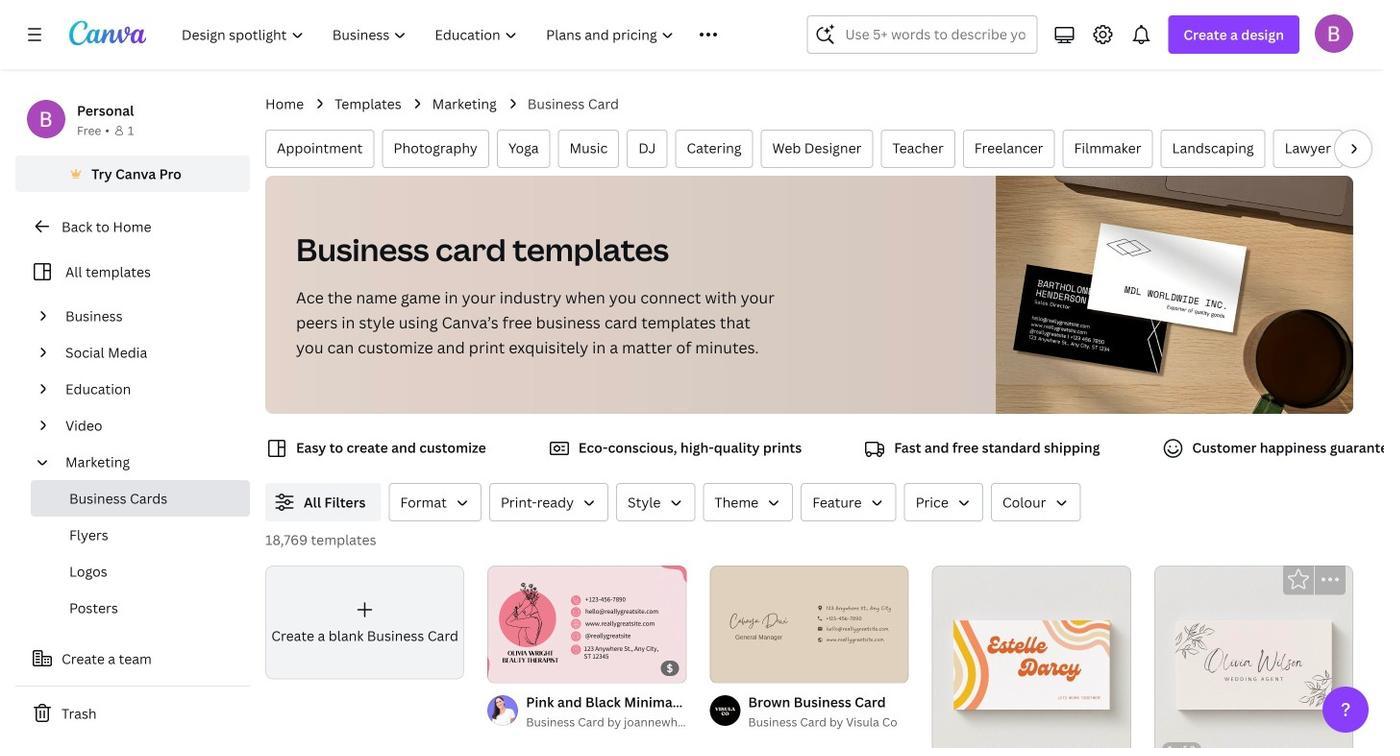 Task type: describe. For each thing, give the bounding box(es) containing it.
pink and black minimal personalised business card image
[[488, 566, 687, 684]]

create a blank business card element
[[265, 566, 464, 680]]



Task type: locate. For each thing, give the bounding box(es) containing it.
None search field
[[807, 15, 1038, 54]]

bob builder image
[[1315, 14, 1353, 53]]

brown  business card image
[[710, 566, 909, 684]]

Search search field
[[845, 16, 1025, 53]]

top level navigation element
[[169, 15, 761, 54], [169, 15, 761, 54]]

white retro business card image
[[932, 566, 1131, 749]]



Task type: vqa. For each thing, say whether or not it's contained in the screenshot.
Grass green icon
no



